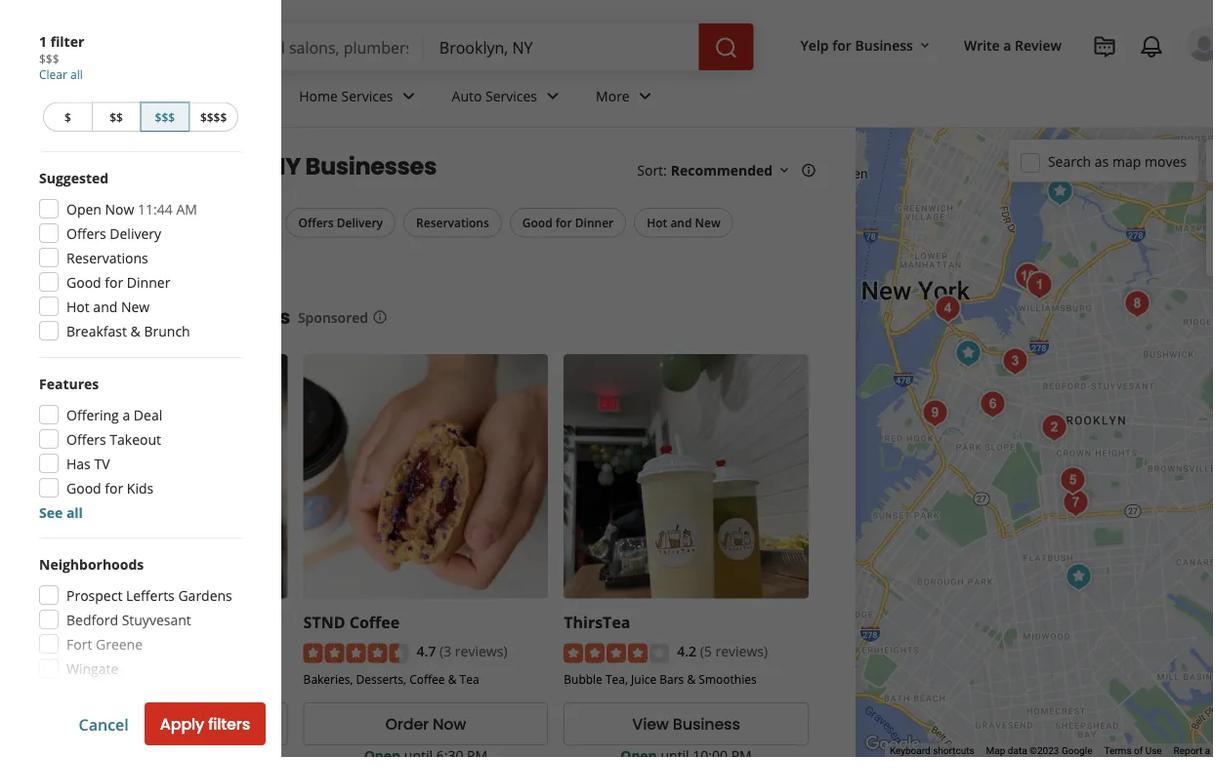 Task type: locate. For each thing, give the bounding box(es) containing it.
$$$ down the restaurants
[[155, 109, 175, 125]]

1 view business from the left
[[111, 714, 219, 736]]

(3
[[440, 643, 452, 661]]

good for offers delivery
[[66, 273, 101, 292]]

2 bora from the left
[[84, 612, 120, 633]]

1 horizontal spatial reviews)
[[715, 643, 768, 661]]

offers delivery down businesses
[[298, 215, 383, 231]]

0 vertical spatial a
[[1003, 36, 1011, 54]]

offers down open
[[66, 224, 106, 243]]

0 vertical spatial hot
[[647, 215, 667, 231]]

2 view business from the left
[[632, 714, 740, 736]]

1 horizontal spatial view
[[632, 714, 669, 736]]

1 24 chevron down v2 image from the left
[[541, 84, 565, 108]]

1 services from the left
[[341, 87, 393, 105]]

0 vertical spatial breakfast
[[56, 253, 110, 269]]

delivery down the 'open now 11:44 am'
[[110, 224, 161, 243]]

hot down breakfast & brunch button
[[66, 297, 90, 316]]

and inside hot and new button
[[670, 215, 692, 231]]

0 vertical spatial breakfast & brunch
[[56, 253, 166, 269]]

fort
[[66, 635, 92, 654]]

filter
[[50, 32, 84, 50]]

filters group
[[39, 208, 737, 276]]

0 vertical spatial now
[[105, 200, 134, 218]]

0 horizontal spatial bars
[[147, 666, 172, 682]]

services for home services
[[341, 87, 393, 105]]

business right cancel button
[[152, 714, 219, 736]]

& down the 'open now 11:44 am'
[[113, 253, 122, 269]]

24 chevron down v2 image inside more link
[[634, 84, 657, 108]]

smoothies up apply filters button
[[186, 666, 244, 682]]

home services link
[[283, 70, 436, 127]]

1 horizontal spatial new
[[695, 215, 721, 231]]

0 horizontal spatial hot and new
[[66, 297, 150, 316]]

breakfast & brunch inside button
[[56, 253, 166, 269]]

1 vertical spatial good
[[66, 273, 101, 292]]

bars inside bora bora smoothie cafe no reviews coffee & tea, juice bars & smoothies
[[147, 666, 172, 682]]

1 vertical spatial now
[[433, 714, 466, 736]]

1 vertical spatial hot and new
[[66, 297, 150, 316]]

all right see
[[66, 504, 83, 522]]

all
[[79, 215, 93, 231]]

evelina image
[[996, 342, 1035, 381]]

0 horizontal spatial offers delivery
[[66, 224, 161, 243]]

bars down 4.2
[[660, 671, 684, 688]]

report
[[1174, 746, 1203, 758]]

reviews) for order now
[[455, 643, 507, 661]]

all button
[[43, 208, 106, 239]]

1 horizontal spatial dinner
[[575, 215, 614, 231]]

1 horizontal spatial view business link
[[564, 703, 809, 746]]

tea, inside bora bora smoothie cafe no reviews coffee & tea, juice bars & smoothies
[[93, 666, 116, 682]]

businesses
[[305, 150, 437, 183]]

terms of use
[[1104, 746, 1162, 758]]

1 vertical spatial takeout
[[110, 430, 161, 449]]

delivery inside offers delivery button
[[337, 215, 383, 231]]

24 chevron down v2 image right auto services at the top
[[541, 84, 565, 108]]

business categories element
[[148, 70, 1213, 127]]

features
[[39, 375, 99, 393]]

tv
[[94, 455, 110, 473]]

breakfast
[[56, 253, 110, 269], [66, 322, 127, 340]]

0 horizontal spatial dinner
[[127, 273, 170, 292]]

2 horizontal spatial a
[[1205, 746, 1210, 758]]

1 bora from the left
[[43, 612, 80, 633]]

good up featured
[[66, 273, 101, 292]]

coffee inside bora bora smoothie cafe no reviews coffee & tea, juice bars & smoothies
[[43, 666, 79, 682]]

2 vertical spatial good
[[66, 479, 101, 498]]

keyboard
[[890, 746, 931, 758]]

aunts et uncles image
[[1056, 484, 1096, 523]]

view for thirstea
[[632, 714, 669, 736]]

2 reviews) from the left
[[715, 643, 768, 661]]

1 horizontal spatial now
[[433, 714, 466, 736]]

for inside the yelp for business button
[[832, 36, 852, 54]]

good for dinner
[[522, 215, 614, 231], [66, 273, 170, 292]]

offers down ny
[[298, 215, 334, 231]]

24 chevron down v2 image
[[397, 84, 421, 108]]

all inside 1 filter $$$ clear all
[[70, 66, 83, 83]]

0 vertical spatial dinner
[[575, 215, 614, 231]]

apply filters button
[[144, 703, 266, 746]]

1 horizontal spatial $$$
[[155, 109, 175, 125]]

offers inside offers delivery button
[[298, 215, 334, 231]]

0 horizontal spatial business
[[152, 714, 219, 736]]

24 chevron down v2 image for auto services
[[541, 84, 565, 108]]

bogota latin bistro image
[[973, 385, 1012, 424]]

desserts,
[[356, 671, 406, 688]]

coffee down "4.7"
[[409, 671, 445, 688]]

cafe
[[203, 612, 238, 633]]

brunch inside button
[[125, 253, 166, 269]]

breakfast up features
[[66, 322, 127, 340]]

buttermilk channel image
[[916, 394, 955, 433]]

0 horizontal spatial juice
[[119, 666, 144, 682]]

& right featured
[[130, 322, 140, 340]]

a for write
[[1003, 36, 1011, 54]]

ny
[[268, 150, 301, 183]]

1 horizontal spatial a
[[1003, 36, 1011, 54]]

0 horizontal spatial good for dinner
[[66, 273, 170, 292]]

bora up fort greene
[[84, 612, 120, 633]]

& inside breakfast & brunch button
[[113, 253, 122, 269]]

dinner
[[575, 215, 614, 231], [127, 273, 170, 292]]

view business
[[111, 714, 219, 736], [632, 714, 740, 736]]

$$$
[[39, 51, 59, 67], [155, 109, 175, 125]]

24 chevron down v2 image inside auto services link
[[541, 84, 565, 108]]

1 horizontal spatial 24 chevron down v2 image
[[634, 84, 657, 108]]

delivery
[[337, 215, 383, 231], [110, 224, 161, 243]]

bora up the 'fort'
[[43, 612, 80, 633]]

0 horizontal spatial delivery
[[110, 224, 161, 243]]

business down bubble tea, juice bars & smoothies
[[673, 714, 740, 736]]

24 chevron down v2 image
[[541, 84, 565, 108], [634, 84, 657, 108]]

notifications image
[[1140, 35, 1163, 59]]

search image
[[715, 36, 738, 60]]

featured
[[39, 304, 127, 331]]

hot
[[647, 215, 667, 231], [66, 297, 90, 316]]

0 horizontal spatial $$$
[[39, 51, 59, 67]]

offers delivery inside button
[[298, 215, 383, 231]]

0 horizontal spatial bora
[[43, 612, 80, 633]]

dinner left hot and new button
[[575, 215, 614, 231]]

0 horizontal spatial reviews)
[[455, 643, 507, 661]]

& down 4.2
[[687, 671, 696, 688]]

1 vertical spatial dinner
[[127, 273, 170, 292]]

services left 24 chevron down v2 icon
[[341, 87, 393, 105]]

1 horizontal spatial hot
[[647, 215, 667, 231]]

0 vertical spatial reservations
[[416, 215, 489, 231]]

1 vertical spatial $$$
[[155, 109, 175, 125]]

view business link for bora bora smoothie cafe
[[43, 703, 288, 746]]

reviews
[[62, 642, 106, 658]]

offers delivery
[[298, 215, 383, 231], [66, 224, 161, 243]]

breakfast & brunch down breakfast & brunch button
[[66, 322, 190, 340]]

deal
[[134, 406, 162, 424]]

1 horizontal spatial services
[[485, 87, 537, 105]]

1 vertical spatial and
[[93, 297, 118, 316]]

hot and new down sort:
[[647, 215, 721, 231]]

0 horizontal spatial view business
[[111, 714, 219, 736]]

search
[[1048, 152, 1091, 171]]

0 horizontal spatial services
[[341, 87, 393, 105]]

1
[[39, 32, 47, 50]]

order
[[385, 714, 429, 736]]

0 horizontal spatial now
[[105, 200, 134, 218]]

sponsored
[[298, 308, 368, 327]]

group containing neighborhoods
[[39, 555, 242, 703]]

0 vertical spatial all
[[70, 66, 83, 83]]

good right reservations button at the top left of page
[[522, 215, 553, 231]]

2 horizontal spatial business
[[855, 36, 913, 54]]

takeout inside group
[[110, 430, 161, 449]]

brunch down 11:44
[[125, 253, 166, 269]]

view
[[111, 714, 148, 736], [632, 714, 669, 736]]

2 24 chevron down v2 image from the left
[[634, 84, 657, 108]]

1 vertical spatial brunch
[[144, 322, 190, 340]]

4.7 star rating image
[[303, 644, 409, 664]]

juice down greene
[[119, 666, 144, 682]]

offers delivery up breakfast & brunch button
[[66, 224, 161, 243]]

auto
[[452, 87, 482, 105]]

a right write
[[1003, 36, 1011, 54]]

16 chevron down v2 image
[[917, 38, 933, 53]]

1 horizontal spatial coffee
[[349, 612, 400, 633]]

stnd
[[303, 612, 345, 633]]

0 vertical spatial $$$
[[39, 51, 59, 67]]

auto services link
[[436, 70, 580, 127]]

hot and new down breakfast & brunch button
[[66, 297, 150, 316]]

group
[[39, 168, 242, 342], [1206, 190, 1213, 276], [39, 374, 242, 523], [39, 555, 242, 703]]

now
[[105, 200, 134, 218], [433, 714, 466, 736]]

neighborhoods
[[39, 555, 144, 574]]

1 vertical spatial new
[[121, 297, 150, 316]]

0 horizontal spatial tea,
[[93, 666, 116, 682]]

1 reviews) from the left
[[455, 643, 507, 661]]

tea, down 4.2 star rating 'image'
[[606, 671, 628, 688]]

1 horizontal spatial bars
[[660, 671, 684, 688]]

$ button
[[43, 102, 92, 132]]

home
[[299, 87, 338, 105]]

0 vertical spatial good for dinner
[[522, 215, 614, 231]]

2 view business link from the left
[[564, 703, 809, 746]]

browsing
[[39, 150, 148, 183]]

None search field
[[148, 23, 758, 70]]

breakfast & brunch down all
[[56, 253, 166, 269]]

offers takeout
[[66, 430, 161, 449]]

view business link
[[43, 703, 288, 746], [564, 703, 809, 746]]

a left deal
[[122, 406, 130, 424]]

good for dinner inside button
[[522, 215, 614, 231]]

1 horizontal spatial offers delivery
[[298, 215, 383, 231]]

1 vertical spatial a
[[122, 406, 130, 424]]

open now 11:44 am
[[66, 200, 197, 218]]

offers
[[298, 215, 334, 231], [66, 224, 106, 243], [66, 430, 106, 449]]

view down bubble tea, juice bars & smoothies
[[632, 714, 669, 736]]

view for bora bora smoothie cafe
[[111, 714, 148, 736]]

review
[[1015, 36, 1062, 54]]

bars down smoothie
[[147, 666, 172, 682]]

brunch right featured
[[144, 322, 190, 340]]

zanmi image
[[1054, 462, 1093, 501]]

and
[[670, 215, 692, 231], [93, 297, 118, 316]]

breakfast & brunch
[[56, 253, 166, 269], [66, 322, 190, 340]]

4.2
[[677, 643, 697, 661]]

juice down 4.2 star rating 'image'
[[631, 671, 657, 688]]

0 horizontal spatial a
[[122, 406, 130, 424]]

all right clear at left
[[70, 66, 83, 83]]

a inside group
[[122, 406, 130, 424]]

takeout left options
[[130, 304, 210, 331]]

16 filter v2 image
[[56, 216, 71, 232]]

takeout down deal
[[110, 430, 161, 449]]

now right order
[[433, 714, 466, 736]]

stnd coffee image
[[1041, 172, 1080, 211]]

1 horizontal spatial bora
[[84, 612, 120, 633]]

1 horizontal spatial hot and new
[[647, 215, 721, 231]]

2 services from the left
[[485, 87, 537, 105]]

map region
[[672, 37, 1213, 758]]

24 chevron down v2 image right more
[[634, 84, 657, 108]]

0 vertical spatial good
[[522, 215, 553, 231]]

1 filter $$$ clear all
[[39, 32, 84, 83]]

0 horizontal spatial smoothies
[[186, 666, 244, 682]]

offers up has tv
[[66, 430, 106, 449]]

1 horizontal spatial juice
[[631, 671, 657, 688]]

brooklyn,
[[153, 150, 264, 183]]

view business for bora bora smoothie cafe
[[111, 714, 219, 736]]

1 horizontal spatial reservations
[[416, 215, 489, 231]]

reviews) up tea
[[455, 643, 507, 661]]

tea, down fort greene
[[93, 666, 116, 682]]

1 horizontal spatial good for dinner
[[522, 215, 614, 231]]

offers for offering a deal
[[66, 430, 106, 449]]

1 vertical spatial good for dinner
[[66, 273, 170, 292]]

0 horizontal spatial reservations
[[66, 249, 148, 267]]

all
[[70, 66, 83, 83], [66, 504, 83, 522]]

good down has tv
[[66, 479, 101, 498]]

now for open
[[105, 200, 134, 218]]

$$$ inside button
[[155, 109, 175, 125]]

0 horizontal spatial view business link
[[43, 703, 288, 746]]

a left m at the right of the page
[[1205, 746, 1210, 758]]

terms
[[1104, 746, 1132, 758]]

offers for open now
[[66, 224, 106, 243]]

delivery down businesses
[[337, 215, 383, 231]]

restaurants
[[164, 87, 241, 105]]

good for offers takeout
[[66, 479, 101, 498]]

1 horizontal spatial delivery
[[337, 215, 383, 231]]

1 view from the left
[[111, 714, 148, 736]]

reservations
[[416, 215, 489, 231], [66, 249, 148, 267]]

reviews) right (5
[[715, 643, 768, 661]]

services right the auto
[[485, 87, 537, 105]]

$$$ down 1
[[39, 51, 59, 67]]

1 horizontal spatial and
[[670, 215, 692, 231]]

coffee up 4.7 star rating image at the bottom left of the page
[[349, 612, 400, 633]]

and inside group
[[93, 297, 118, 316]]

a for report
[[1205, 746, 1210, 758]]

business left 16 chevron down v2 image at the top right of page
[[855, 36, 913, 54]]

0 horizontal spatial new
[[121, 297, 150, 316]]

juice
[[119, 666, 144, 682], [631, 671, 657, 688]]

brunch
[[125, 253, 166, 269], [144, 322, 190, 340]]

hot and new
[[647, 215, 721, 231], [66, 297, 150, 316]]

now left 11:44
[[105, 200, 134, 218]]

0 vertical spatial new
[[695, 215, 721, 231]]

1 view business link from the left
[[43, 703, 288, 746]]

breakfast down all
[[56, 253, 110, 269]]

business
[[855, 36, 913, 54], [152, 714, 219, 736], [673, 714, 740, 736]]

dinner up featured takeout options
[[127, 273, 170, 292]]

coffee down no
[[43, 666, 79, 682]]

cancel
[[79, 714, 129, 735]]

0 vertical spatial takeout
[[130, 304, 210, 331]]

0 vertical spatial hot and new
[[647, 215, 721, 231]]

smoothies down 4.2 (5 reviews)
[[699, 671, 757, 688]]

1 vertical spatial hot
[[66, 297, 90, 316]]

0 vertical spatial brunch
[[125, 253, 166, 269]]

view left the apply
[[111, 714, 148, 736]]

0 horizontal spatial and
[[93, 297, 118, 316]]

0 vertical spatial and
[[670, 215, 692, 231]]

search as map moves
[[1048, 152, 1187, 171]]

1 horizontal spatial view business
[[632, 714, 740, 736]]

0 horizontal spatial 24 chevron down v2 image
[[541, 84, 565, 108]]

reviews) for view business
[[715, 643, 768, 661]]

2 vertical spatial a
[[1205, 746, 1210, 758]]

now inside group
[[105, 200, 134, 218]]

1 horizontal spatial business
[[673, 714, 740, 736]]

data
[[1008, 746, 1027, 758]]

a for offering
[[122, 406, 130, 424]]

the river café image
[[928, 290, 968, 329]]

hot down sort:
[[647, 215, 667, 231]]

takeout
[[130, 304, 210, 331], [110, 430, 161, 449]]

good
[[522, 215, 553, 231], [66, 273, 101, 292], [66, 479, 101, 498]]

1 vertical spatial breakfast & brunch
[[66, 322, 190, 340]]

$$$$ button
[[190, 102, 238, 132]]

0 horizontal spatial view
[[111, 714, 148, 736]]

for inside good for dinner button
[[556, 215, 572, 231]]

2 view from the left
[[632, 714, 669, 736]]

smoothies
[[186, 666, 244, 682], [699, 671, 757, 688]]

no
[[43, 642, 59, 658]]

good for kids
[[66, 479, 154, 498]]

0 horizontal spatial coffee
[[43, 666, 79, 682]]

smoothie
[[125, 612, 199, 633]]



Task type: vqa. For each thing, say whether or not it's contained in the screenshot.
Juice
yes



Task type: describe. For each thing, give the bounding box(es) containing it.
reservations button
[[403, 208, 502, 238]]

open
[[66, 200, 102, 218]]

1 horizontal spatial tea,
[[606, 671, 628, 688]]

bora bora smoothie cafe no reviews coffee & tea, juice bars & smoothies
[[43, 612, 244, 682]]

home services
[[299, 87, 393, 105]]

$$$$
[[200, 109, 227, 125]]

apply filters
[[160, 714, 250, 736]]

16 info v2 image
[[801, 162, 817, 178]]

good for dinner button
[[510, 208, 626, 238]]

report a m link
[[1174, 746, 1213, 758]]

aska image
[[1009, 257, 1048, 296]]

restaurants link
[[148, 70, 283, 127]]

map
[[1112, 152, 1141, 171]]

bedford
[[66, 611, 118, 630]]

hot and new inside button
[[647, 215, 721, 231]]

filters
[[208, 714, 250, 736]]

& down reviews
[[82, 666, 90, 682]]

new inside button
[[695, 215, 721, 231]]

4.7
[[417, 643, 436, 661]]

1 vertical spatial all
[[66, 504, 83, 522]]

offers delivery button
[[286, 208, 396, 238]]

24 chevron down v2 image for more
[[634, 84, 657, 108]]

$$
[[110, 109, 123, 125]]

bakeries,
[[303, 671, 353, 688]]

starbucks image
[[1059, 558, 1098, 597]]

kids
[[127, 479, 154, 498]]

order now
[[385, 714, 466, 736]]

lefferts
[[126, 587, 175, 605]]

as
[[1095, 152, 1109, 171]]

yelp for business button
[[793, 27, 941, 63]]

$$ button
[[92, 102, 140, 132]]

smoothies inside bora bora smoothie cafe no reviews coffee & tea, juice bars & smoothies
[[186, 666, 244, 682]]

view business for thirstea
[[632, 714, 740, 736]]

bubble tea, juice bars & smoothies
[[564, 671, 757, 688]]

thirstea link
[[564, 612, 631, 633]]

of
[[1134, 746, 1143, 758]]

peter luger image
[[1020, 266, 1059, 305]]

dinner inside button
[[575, 215, 614, 231]]

group containing suggested
[[39, 168, 242, 342]]

hot and new button
[[634, 208, 733, 238]]

write a review link
[[956, 27, 1070, 62]]

bakeries, desserts, coffee & tea
[[303, 671, 479, 688]]

see
[[39, 504, 63, 522]]

takeout for featured
[[130, 304, 210, 331]]

dinner inside group
[[127, 273, 170, 292]]

browsing brooklyn, ny businesses
[[39, 150, 437, 183]]

google image
[[861, 733, 925, 758]]

& left tea
[[448, 671, 457, 688]]

breakfast inside button
[[56, 253, 110, 269]]

juice inside bora bora smoothie cafe no reviews coffee & tea, juice bars & smoothies
[[119, 666, 144, 682]]

$$$ button
[[140, 102, 190, 132]]

has
[[66, 455, 91, 473]]

delivery inside group
[[110, 224, 161, 243]]

thirstea
[[564, 612, 631, 633]]

business for bora bora smoothie cafe
[[152, 714, 219, 736]]

1 vertical spatial reservations
[[66, 249, 148, 267]]

11:44
[[138, 200, 173, 218]]

user actions element
[[785, 24, 1213, 145]]

$
[[64, 109, 71, 125]]

m
[[1213, 746, 1213, 758]]

group containing features
[[39, 374, 242, 523]]

auto services
[[452, 87, 537, 105]]

prospect
[[66, 587, 122, 605]]

report a m
[[1174, 746, 1213, 758]]

business for thirstea
[[673, 714, 740, 736]]

bora bora smoothie cafe image
[[949, 335, 988, 374]]

bubble
[[564, 671, 603, 688]]

stuyvesant
[[122, 611, 191, 630]]

greene
[[96, 635, 143, 654]]

tea
[[460, 671, 479, 688]]

business inside the yelp for business button
[[855, 36, 913, 54]]

terms of use link
[[1104, 746, 1162, 758]]

stnd coffee
[[303, 612, 400, 633]]

0 horizontal spatial hot
[[66, 297, 90, 316]]

stnd coffee link
[[303, 612, 400, 633]]

& inside group
[[130, 322, 140, 340]]

2 horizontal spatial coffee
[[409, 671, 445, 688]]

4.2 (5 reviews)
[[677, 643, 768, 661]]

$$$ inside 1 filter $$$ clear all
[[39, 51, 59, 67]]

keyboard shortcuts button
[[890, 745, 974, 758]]

reservations inside button
[[416, 215, 489, 231]]

order now link
[[303, 703, 548, 746]]

good for dinner inside group
[[66, 273, 170, 292]]

brunch inside group
[[144, 322, 190, 340]]

1 vertical spatial breakfast
[[66, 322, 127, 340]]

see all
[[39, 504, 83, 522]]

projects image
[[1093, 35, 1116, 59]]

gardens
[[178, 587, 232, 605]]

suggested
[[39, 168, 109, 187]]

use
[[1145, 746, 1162, 758]]

offering
[[66, 406, 119, 424]]

bora bora smoothie cafe link
[[43, 612, 238, 633]]

breakfast & brunch inside group
[[66, 322, 190, 340]]

1 horizontal spatial smoothies
[[699, 671, 757, 688]]

4.2 star rating image
[[564, 644, 669, 664]]

4.7 (3 reviews)
[[417, 643, 507, 661]]

bedford stuyvesant
[[66, 611, 191, 630]]

write a review
[[964, 36, 1062, 54]]

now for order
[[433, 714, 466, 736]]

(5
[[700, 643, 712, 661]]

view business link for thirstea
[[564, 703, 809, 746]]

map
[[986, 746, 1005, 758]]

moves
[[1145, 152, 1187, 171]]

apply
[[160, 714, 204, 736]]

yelp for business
[[801, 36, 913, 54]]

good inside button
[[522, 215, 553, 231]]

16 info v2 image
[[372, 310, 388, 325]]

services for auto services
[[485, 87, 537, 105]]

map data ©2023 google
[[986, 746, 1092, 758]]

google
[[1062, 746, 1092, 758]]

offering a deal
[[66, 406, 162, 424]]

featured takeout options
[[39, 304, 290, 331]]

bunna cafe image
[[1118, 285, 1157, 324]]

takeout for offers
[[110, 430, 161, 449]]

& up the apply
[[175, 666, 183, 682]]

©2023
[[1030, 746, 1059, 758]]

barboncino pizza & bar image
[[1035, 409, 1074, 448]]

prospect lefferts gardens
[[66, 587, 232, 605]]

see all button
[[39, 504, 83, 522]]

hot inside button
[[647, 215, 667, 231]]

am
[[176, 200, 197, 218]]

has tv
[[66, 455, 110, 473]]

more
[[596, 87, 630, 105]]

wingate
[[66, 660, 119, 678]]



